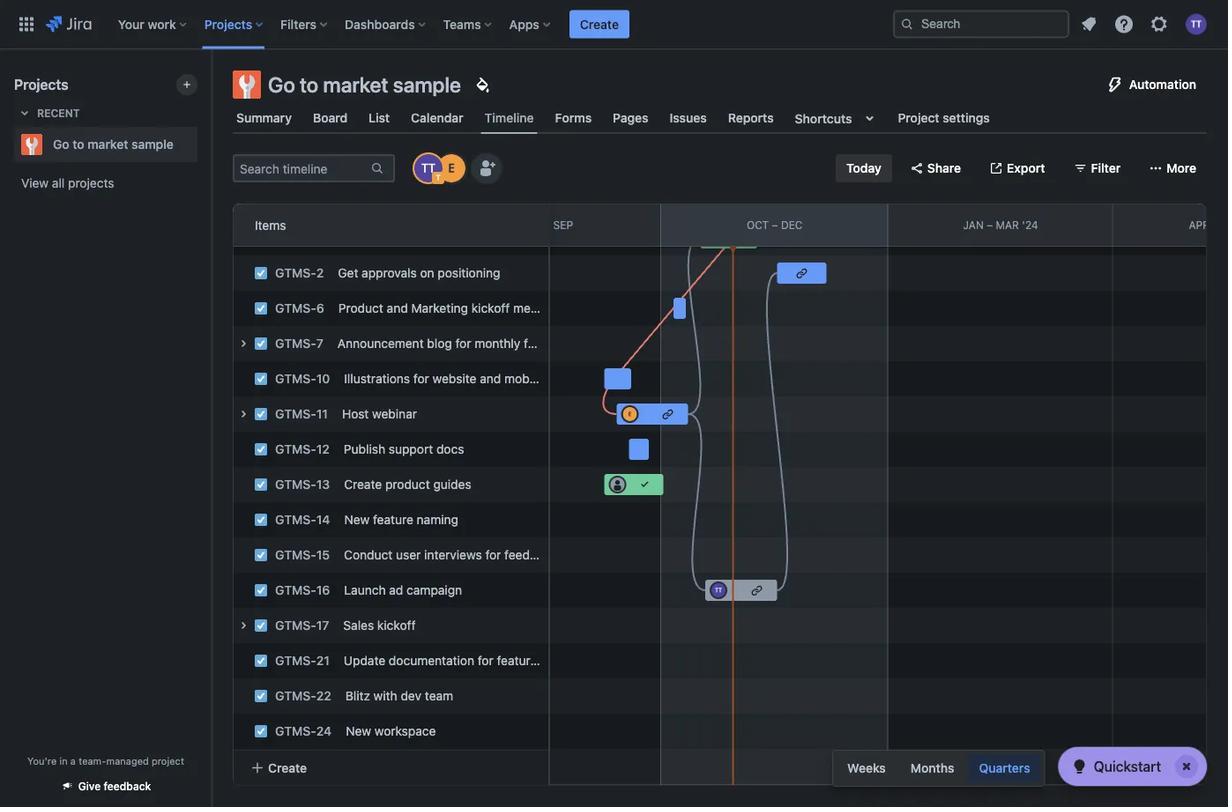 Task type: vqa. For each thing, say whether or not it's contained in the screenshot.
–
yes



Task type: locate. For each thing, give the bounding box(es) containing it.
row containing gtms-17
[[224, 604, 548, 644]]

show child issues image left gtms-17 link
[[233, 615, 254, 637]]

blitz with dev team
[[345, 689, 453, 704]]

4 gtms- from the top
[[275, 301, 316, 316]]

create button
[[569, 10, 630, 38], [240, 753, 542, 784]]

row containing gtms-15
[[224, 533, 557, 573]]

8 task image from the top
[[254, 584, 268, 598]]

on
[[420, 266, 434, 280]]

to up board
[[300, 72, 319, 97]]

3 show child issues image from the top
[[233, 404, 254, 425]]

7 task image from the top
[[254, 548, 268, 563]]

4 – from the left
[[1213, 219, 1219, 231]]

cell for row containing gtms-17
[[233, 608, 548, 644]]

show child issues image left gtms-7 link
[[233, 333, 254, 354]]

row down 'announcement'
[[224, 357, 567, 397]]

dashboards
[[345, 17, 415, 31]]

create button right apps dropdown button
[[569, 10, 630, 38]]

1 horizontal spatial kickoff
[[471, 301, 510, 316]]

12 gtms- from the top
[[275, 583, 316, 598]]

announcement
[[338, 336, 424, 351]]

1 horizontal spatial to
[[300, 72, 319, 97]]

sales
[[343, 619, 374, 633]]

feedback inside row
[[505, 548, 557, 563]]

sample up calendar
[[393, 72, 461, 97]]

cell up publish support docs on the bottom
[[233, 397, 548, 432]]

task image left gtms-2
[[254, 266, 268, 280]]

add people image
[[476, 158, 497, 179]]

show child issues image left items
[[233, 227, 254, 249]]

give
[[78, 781, 101, 793]]

9 task image from the top
[[254, 690, 268, 704]]

feature down 'product'
[[373, 513, 413, 527]]

row down release
[[224, 251, 548, 291]]

cell up approvals
[[233, 220, 548, 256]]

gtms-3 link
[[275, 231, 324, 245]]

row up blitz with dev team
[[224, 639, 580, 679]]

– right jan
[[987, 219, 993, 231]]

settings image
[[1149, 14, 1170, 35]]

4 show child issues image from the top
[[233, 615, 254, 637]]

gtms- up items
[[275, 195, 316, 210]]

0 horizontal spatial feedback
[[104, 781, 151, 793]]

2 show child issues image from the top
[[233, 333, 254, 354]]

release
[[385, 231, 426, 245]]

task image left 'gtms-22'
[[254, 690, 268, 704]]

cell down ad
[[233, 608, 548, 644]]

months
[[911, 761, 955, 776]]

sep
[[553, 219, 573, 231]]

feedback down managed
[[104, 781, 151, 793]]

gtms- down the gtms-22 link
[[275, 724, 316, 739]]

7 gtms- from the top
[[275, 407, 316, 421]]

projects
[[68, 176, 114, 190]]

row containing gtms-14
[[224, 498, 548, 538]]

2 – from the left
[[772, 219, 778, 231]]

kickoff up "monthly"
[[471, 301, 510, 316]]

row containing gtms-12
[[224, 428, 548, 467]]

teams button
[[438, 10, 499, 38]]

6 task image from the top
[[254, 513, 268, 527]]

gtms- down gtms-1
[[275, 231, 316, 245]]

row
[[233, 220, 548, 256], [224, 251, 548, 291], [224, 287, 559, 326], [224, 322, 614, 362], [224, 357, 567, 397], [224, 392, 548, 432], [224, 428, 548, 467], [224, 463, 548, 503], [224, 498, 548, 538], [224, 533, 557, 573], [224, 569, 548, 608], [224, 604, 548, 644], [224, 639, 580, 679], [224, 675, 548, 714], [224, 710, 548, 750], [233, 750, 548, 785]]

pages
[[613, 111, 649, 125]]

feedback right "interviews"
[[505, 548, 557, 563]]

work
[[148, 17, 176, 31]]

cell
[[233, 220, 548, 256], [233, 326, 614, 362], [233, 397, 548, 432], [233, 608, 548, 644]]

task image left gtms-14
[[254, 513, 268, 527]]

gtms- up gtms-17
[[275, 583, 316, 598]]

row down 'product'
[[224, 498, 548, 538]]

1 show child issues image from the top
[[233, 227, 254, 249]]

13 gtms- from the top
[[275, 619, 316, 633]]

managed
[[106, 756, 149, 767]]

automation
[[1129, 77, 1197, 92]]

give feedback
[[78, 781, 151, 793]]

1 cell from the top
[[233, 220, 548, 256]]

illustrations
[[344, 372, 410, 386]]

kickoff
[[471, 301, 510, 316], [377, 619, 416, 633]]

task image left "gtms-12" link
[[254, 443, 268, 457]]

1 task image from the top
[[254, 196, 268, 210]]

tab list containing timeline
[[222, 102, 1218, 134]]

10
[[316, 372, 330, 386]]

row down publish support docs on the bottom
[[224, 463, 548, 503]]

row down with
[[224, 710, 548, 750]]

product and marketing kickoff meeting
[[338, 301, 559, 316]]

show child issues image left gtms-11 in the bottom left of the page
[[233, 404, 254, 425]]

0 horizontal spatial and
[[387, 301, 408, 316]]

announcement blog for monthly feature updates
[[338, 336, 614, 351]]

share
[[927, 161, 961, 175]]

projects inside popup button
[[204, 17, 252, 31]]

create project image
[[180, 78, 194, 92]]

task image
[[254, 196, 268, 210], [254, 231, 268, 245], [254, 302, 268, 316], [254, 337, 268, 351], [254, 619, 268, 633], [254, 654, 268, 668], [254, 725, 268, 739]]

0 horizontal spatial sample
[[132, 137, 174, 152]]

0 vertical spatial and
[[444, 195, 465, 210]]

row down new workspace
[[233, 750, 548, 785]]

your work
[[118, 17, 176, 31]]

positioning
[[378, 195, 440, 210], [438, 266, 500, 280]]

row down conduct
[[224, 569, 548, 608]]

oct – dec
[[747, 219, 803, 231]]

task image for gtms-24
[[254, 725, 268, 739]]

to down recent
[[73, 137, 84, 152]]

launch ad campaign
[[344, 583, 462, 598]]

for right "interviews"
[[485, 548, 501, 563]]

naming
[[417, 513, 458, 527]]

1 task image from the top
[[254, 266, 268, 280]]

jul – sep
[[522, 219, 573, 231]]

3 task image from the top
[[254, 302, 268, 316]]

task image up items
[[254, 196, 268, 210]]

gtms- down gtms-6
[[275, 336, 316, 351]]

webinar
[[372, 407, 417, 421]]

row containing gtms-21
[[224, 639, 580, 679]]

row up approvals
[[233, 220, 548, 256]]

1 gtms- from the top
[[275, 195, 316, 210]]

7 task image from the top
[[254, 725, 268, 739]]

0 vertical spatial create button
[[569, 10, 630, 38]]

and down eloisefrancis23 image
[[444, 195, 465, 210]]

gtms-14 link
[[275, 513, 330, 527]]

sidebar navigation image
[[192, 71, 231, 106]]

gtms-16
[[275, 583, 330, 598]]

gtms- down "gtms-7"
[[275, 372, 316, 386]]

your work button
[[113, 10, 194, 38]]

task image left gtms-16 link at the bottom left of the page
[[254, 584, 268, 598]]

task image for gtms-13
[[254, 478, 268, 492]]

market
[[323, 72, 388, 97], [88, 137, 128, 152]]

–
[[544, 219, 550, 231], [772, 219, 778, 231], [987, 219, 993, 231], [1213, 219, 1219, 231]]

timeline grid
[[209, 142, 1228, 786]]

– right jul
[[544, 219, 550, 231]]

task image left gtms-13 link
[[254, 478, 268, 492]]

4 task image from the top
[[254, 443, 268, 457]]

new right 14
[[344, 513, 370, 527]]

project
[[152, 756, 184, 767]]

0 vertical spatial feedback
[[505, 548, 557, 563]]

feature
[[579, 195, 619, 210], [524, 336, 564, 351], [373, 513, 413, 527], [497, 654, 537, 668]]

gtms- for 11
[[275, 407, 316, 421]]

set background color image
[[472, 74, 493, 95]]

sample left add to starred icon
[[132, 137, 174, 152]]

row down new feature naming
[[224, 533, 557, 573]]

task image left gtms-6 link
[[254, 302, 268, 316]]

11 gtms- from the top
[[275, 548, 316, 563]]

3 – from the left
[[987, 219, 993, 231]]

gtms- down gtms-12
[[275, 477, 316, 492]]

1 vertical spatial market
[[88, 137, 128, 152]]

1 horizontal spatial create button
[[569, 10, 630, 38]]

1 vertical spatial create button
[[240, 753, 542, 784]]

projects up the sidebar navigation image
[[204, 17, 252, 31]]

2 gtms- from the top
[[275, 231, 316, 245]]

1 horizontal spatial market
[[323, 72, 388, 97]]

kickoff down ad
[[377, 619, 416, 633]]

14 gtms- from the top
[[275, 654, 316, 668]]

gtms- for 2
[[275, 266, 316, 280]]

0 vertical spatial positioning
[[378, 195, 440, 210]]

– for mar
[[987, 219, 993, 231]]

gtms-21
[[275, 654, 330, 668]]

row up new workspace
[[224, 675, 548, 714]]

banner containing your work
[[0, 0, 1228, 49]]

3 cell from the top
[[233, 397, 548, 432]]

Search field
[[893, 10, 1070, 38]]

gtms- for 1
[[275, 195, 316, 210]]

1 horizontal spatial feedback
[[505, 548, 557, 563]]

1 vertical spatial feedback
[[104, 781, 151, 793]]

10 gtms- from the top
[[275, 513, 316, 527]]

row down ad
[[224, 604, 548, 644]]

task image for gtms-11
[[254, 407, 268, 421]]

new
[[344, 513, 370, 527], [346, 724, 371, 739]]

1 vertical spatial to
[[73, 137, 84, 152]]

go up summary
[[268, 72, 295, 97]]

filter
[[1091, 161, 1121, 175]]

cell containing gtms-11
[[233, 397, 548, 432]]

ad
[[389, 583, 403, 598]]

team
[[425, 689, 453, 704]]

0 vertical spatial to
[[300, 72, 319, 97]]

go to market sample up list
[[268, 72, 461, 97]]

0 vertical spatial new
[[344, 513, 370, 527]]

gtms- down gtms-17
[[275, 654, 316, 668]]

2 horizontal spatial and
[[480, 372, 501, 386]]

tab list
[[222, 102, 1218, 134]]

1 horizontal spatial and
[[444, 195, 465, 210]]

gtms- for 7
[[275, 336, 316, 351]]

projects up collapse recent projects image
[[14, 76, 68, 93]]

task image for gtms-17
[[254, 619, 268, 633]]

1 vertical spatial positioning
[[438, 266, 500, 280]]

go
[[268, 72, 295, 97], [53, 137, 69, 152]]

apr
[[1189, 219, 1210, 231]]

show child issues image for gtms-3
[[233, 227, 254, 249]]

row group
[[224, 185, 619, 785]]

0 horizontal spatial create button
[[240, 753, 542, 784]]

2 task image from the top
[[254, 231, 268, 245]]

gtms- up 'gtms-15'
[[275, 513, 316, 527]]

gtms- up "gtms-21" on the bottom left of the page
[[275, 619, 316, 633]]

gtms- for 16
[[275, 583, 316, 598]]

show child issues image for gtms-11
[[233, 404, 254, 425]]

gtms-6
[[275, 301, 324, 316]]

new right 24
[[346, 724, 371, 739]]

get approvals on positioning
[[338, 266, 500, 280]]

gtms-22 link
[[275, 689, 331, 704]]

3 task image from the top
[[254, 407, 268, 421]]

– for dec
[[772, 219, 778, 231]]

gtms- for 17
[[275, 619, 316, 633]]

1 vertical spatial new
[[346, 724, 371, 739]]

and left "mobile"
[[480, 372, 501, 386]]

feedback inside give feedback button
[[104, 781, 151, 793]]

row containing gtms-6
[[224, 287, 559, 326]]

0 vertical spatial sample
[[393, 72, 461, 97]]

cell down marketing
[[233, 326, 614, 362]]

dev
[[401, 689, 422, 704]]

updates
[[568, 336, 614, 351]]

projects
[[204, 17, 252, 31], [14, 76, 68, 93]]

gtms-22
[[275, 689, 331, 704]]

1 vertical spatial sample
[[132, 137, 174, 152]]

cell containing gtms-17
[[233, 608, 548, 644]]

6 task image from the top
[[254, 654, 268, 668]]

banner
[[0, 0, 1228, 49]]

row down marketing
[[224, 322, 614, 362]]

and down approvals
[[387, 301, 408, 316]]

12
[[316, 442, 330, 457]]

create right apps dropdown button
[[580, 17, 619, 31]]

cell containing gtms-7
[[233, 326, 614, 362]]

gtms-14
[[275, 513, 330, 527]]

gtms-7 link
[[275, 336, 323, 351]]

6 gtms- from the top
[[275, 372, 316, 386]]

5 task image from the top
[[254, 478, 268, 492]]

gtms- down gtms-11 link
[[275, 442, 316, 457]]

filter button
[[1063, 154, 1131, 183]]

gtms- down "gtms-21" on the bottom left of the page
[[275, 689, 316, 704]]

1 horizontal spatial go to market sample
[[268, 72, 461, 97]]

task image left gtms-10 link
[[254, 372, 268, 386]]

dismiss quickstart image
[[1173, 753, 1201, 781]]

task image left gtms-7 link
[[254, 337, 268, 351]]

go to market sample up view all projects "link"
[[53, 137, 174, 152]]

gtms-10 link
[[275, 372, 330, 386]]

1 vertical spatial projects
[[14, 76, 68, 93]]

market up view all projects "link"
[[88, 137, 128, 152]]

0 horizontal spatial go to market sample
[[53, 137, 174, 152]]

give feedback button
[[50, 772, 162, 801]]

create button down new workspace
[[240, 753, 542, 784]]

gtms- for 24
[[275, 724, 316, 739]]

1 horizontal spatial projects
[[204, 17, 252, 31]]

0 horizontal spatial projects
[[14, 76, 68, 93]]

gtms-1
[[275, 195, 322, 210]]

gtms-17 link
[[275, 619, 329, 633]]

terry turtle image
[[414, 154, 443, 183]]

0 horizontal spatial go
[[53, 137, 69, 152]]

jira image
[[46, 14, 91, 35], [46, 14, 91, 35]]

0 vertical spatial projects
[[204, 17, 252, 31]]

1 vertical spatial go
[[53, 137, 69, 152]]

apps button
[[504, 10, 557, 38]]

2 cell from the top
[[233, 326, 614, 362]]

column header
[[209, 205, 434, 246]]

gtms-15 link
[[275, 548, 330, 563]]

1 vertical spatial and
[[387, 301, 408, 316]]

gtms- up gtms-7 link
[[275, 301, 316, 316]]

8 gtms- from the top
[[275, 442, 316, 457]]

forms link
[[552, 102, 595, 134]]

feature left the update
[[497, 654, 537, 668]]

gtms- for 12
[[275, 442, 316, 457]]

5 gtms- from the top
[[275, 336, 316, 351]]

4 cell from the top
[[233, 608, 548, 644]]

help image
[[1114, 14, 1135, 35]]

create up feature
[[336, 195, 374, 210]]

gtms- down 'gtms-3' link
[[275, 266, 316, 280]]

check image
[[1069, 757, 1090, 778]]

for left the new
[[533, 195, 549, 210]]

row down host webinar
[[224, 428, 548, 467]]

0 vertical spatial market
[[323, 72, 388, 97]]

2
[[316, 266, 324, 280]]

get
[[338, 266, 358, 280]]

row group containing gtms-1
[[224, 185, 619, 785]]

1 horizontal spatial go
[[268, 72, 295, 97]]

export
[[1007, 161, 1045, 175]]

16 gtms- from the top
[[275, 724, 316, 739]]

conduct
[[344, 548, 393, 563]]

messaging
[[468, 195, 530, 210]]

task image
[[254, 266, 268, 280], [254, 372, 268, 386], [254, 407, 268, 421], [254, 443, 268, 457], [254, 478, 268, 492], [254, 513, 268, 527], [254, 548, 268, 563], [254, 584, 268, 598], [254, 690, 268, 704]]

task image left "gtms-21" on the bottom left of the page
[[254, 654, 268, 668]]

15
[[316, 548, 330, 563]]

– left ju
[[1213, 219, 1219, 231]]

create positioning and messaging for new feature
[[336, 195, 619, 210]]

task image left gtms-17 link
[[254, 619, 268, 633]]

Search timeline text field
[[235, 156, 369, 181]]

new for new workspace
[[346, 724, 371, 739]]

gtms-2 link
[[275, 266, 324, 280]]

oct
[[747, 219, 769, 231]]

row containing gtms-3
[[233, 220, 548, 256]]

create product guides
[[344, 477, 471, 492]]

1 vertical spatial kickoff
[[377, 619, 416, 633]]

2 task image from the top
[[254, 372, 268, 386]]

publish
[[344, 442, 385, 457]]

row down approvals
[[224, 287, 559, 326]]

gtms- for 22
[[275, 689, 316, 704]]

0 vertical spatial kickoff
[[471, 301, 510, 316]]

– left dec
[[772, 219, 778, 231]]

15 gtms- from the top
[[275, 689, 316, 704]]

positioning up release
[[378, 195, 440, 210]]

0 horizontal spatial market
[[88, 137, 128, 152]]

gtms-
[[275, 195, 316, 210], [275, 231, 316, 245], [275, 266, 316, 280], [275, 301, 316, 316], [275, 336, 316, 351], [275, 372, 316, 386], [275, 407, 316, 421], [275, 442, 316, 457], [275, 477, 316, 492], [275, 513, 316, 527], [275, 548, 316, 563], [275, 583, 316, 598], [275, 619, 316, 633], [275, 654, 316, 668], [275, 689, 316, 704], [275, 724, 316, 739]]

1 vertical spatial go to market sample
[[53, 137, 174, 152]]

4 task image from the top
[[254, 337, 268, 351]]

show child issues image
[[233, 227, 254, 249], [233, 333, 254, 354], [233, 404, 254, 425], [233, 615, 254, 637]]

row containing gtms-24
[[224, 710, 548, 750]]

row down illustrations
[[224, 392, 548, 432]]

– for sep
[[544, 219, 550, 231]]

task image left gtms-15 link
[[254, 548, 268, 563]]

cell containing gtms-3
[[233, 220, 548, 256]]

6
[[316, 301, 324, 316]]

task image left gtms-11 in the bottom left of the page
[[254, 407, 268, 421]]

gtms- up gtms-16 link at the bottom left of the page
[[275, 548, 316, 563]]

task image left 'gtms-3' link
[[254, 231, 268, 245]]

1 – from the left
[[544, 219, 550, 231]]

create down the publish
[[344, 477, 382, 492]]

1 horizontal spatial sample
[[393, 72, 461, 97]]

task image left the gtms-24
[[254, 725, 268, 739]]

gtms- for 15
[[275, 548, 316, 563]]

market up list
[[323, 72, 388, 97]]

positioning down 'copy'
[[438, 266, 500, 280]]

gtms- up "gtms-12" link
[[275, 407, 316, 421]]

9 gtms- from the top
[[275, 477, 316, 492]]

5 task image from the top
[[254, 619, 268, 633]]

create inside row
[[344, 477, 382, 492]]

list
[[369, 111, 390, 125]]

3 gtms- from the top
[[275, 266, 316, 280]]

11
[[316, 407, 328, 421]]

row containing gtms-11
[[224, 392, 548, 432]]

go down recent
[[53, 137, 69, 152]]

eloisefrancis23 image
[[437, 154, 466, 183]]

positioning inside row
[[438, 266, 500, 280]]



Task type: describe. For each thing, give the bounding box(es) containing it.
you're in a team-managed project
[[27, 756, 184, 767]]

automation button
[[1094, 71, 1207, 99]]

more
[[1167, 161, 1197, 175]]

gtms- for 6
[[275, 301, 316, 316]]

0 horizontal spatial to
[[73, 137, 84, 152]]

feature down meeting
[[524, 336, 564, 351]]

2 vertical spatial and
[[480, 372, 501, 386]]

documentation
[[389, 654, 474, 668]]

dec
[[781, 219, 803, 231]]

for left website
[[413, 372, 429, 386]]

1
[[316, 195, 322, 210]]

blitz
[[345, 689, 370, 704]]

calendar
[[411, 111, 463, 125]]

product
[[338, 301, 383, 316]]

view
[[21, 176, 49, 190]]

website
[[433, 372, 477, 386]]

feature right the new
[[579, 195, 619, 210]]

gtms-3
[[275, 231, 324, 245]]

support
[[389, 442, 433, 457]]

cell for row containing gtms-7
[[233, 326, 614, 362]]

view all projects
[[21, 176, 114, 190]]

0 vertical spatial go to market sample
[[268, 72, 461, 97]]

cell for row containing gtms-11
[[233, 397, 548, 432]]

create button inside primary element
[[569, 10, 630, 38]]

quickstart button
[[1059, 748, 1207, 787]]

product
[[385, 477, 430, 492]]

for right the "documentation"
[[478, 654, 494, 668]]

marketing
[[411, 301, 468, 316]]

weeks
[[847, 761, 886, 776]]

task image for gtms-6
[[254, 302, 268, 316]]

dashboards button
[[340, 10, 433, 38]]

quarters
[[979, 761, 1030, 776]]

7
[[316, 336, 323, 351]]

pages link
[[609, 102, 652, 134]]

primary element
[[11, 0, 893, 49]]

settings
[[943, 111, 990, 125]]

campaign
[[407, 583, 462, 598]]

projects button
[[199, 10, 270, 38]]

task image for gtms-3
[[254, 231, 268, 245]]

add to starred image
[[192, 134, 213, 155]]

16
[[316, 583, 330, 598]]

collapse recent projects image
[[14, 102, 35, 123]]

launch
[[344, 583, 386, 598]]

email
[[429, 231, 459, 245]]

meeting
[[513, 301, 559, 316]]

gtms-21 link
[[275, 654, 330, 668]]

17
[[316, 619, 329, 633]]

0 vertical spatial go
[[268, 72, 295, 97]]

13
[[316, 477, 330, 492]]

team-
[[79, 756, 106, 767]]

automation image
[[1105, 74, 1126, 95]]

teams
[[443, 17, 481, 31]]

row containing gtms-16
[[224, 569, 548, 608]]

gtms- for 14
[[275, 513, 316, 527]]

items
[[255, 218, 286, 232]]

share button
[[899, 154, 972, 183]]

task image for gtms-14
[[254, 513, 268, 527]]

more button
[[1139, 154, 1207, 183]]

task image for gtms-16
[[254, 584, 268, 598]]

you're
[[27, 756, 57, 767]]

task image for gtms-10
[[254, 372, 268, 386]]

gtms-6 link
[[275, 301, 324, 316]]

monthly
[[475, 336, 520, 351]]

board link
[[309, 102, 351, 134]]

14
[[316, 513, 330, 527]]

task image for gtms-21
[[254, 654, 268, 668]]

task image for gtms-7
[[254, 337, 268, 351]]

jan – mar '24
[[963, 219, 1038, 231]]

gtms- for 13
[[275, 477, 316, 492]]

all
[[52, 176, 65, 190]]

show child issues image for gtms-7
[[233, 333, 254, 354]]

column header inside timeline grid
[[209, 205, 434, 246]]

apr – ju
[[1189, 219, 1228, 231]]

row containing gtms-13
[[224, 463, 548, 503]]

'24
[[1022, 219, 1038, 231]]

shortcuts button
[[792, 102, 884, 134]]

row containing gtms-22
[[224, 675, 548, 714]]

24
[[316, 724, 332, 739]]

forms
[[555, 111, 592, 125]]

create down gtms-24 link
[[268, 761, 307, 776]]

project
[[898, 111, 940, 125]]

gtms- for 3
[[275, 231, 316, 245]]

issues link
[[666, 102, 710, 134]]

task image for gtms-1
[[254, 196, 268, 210]]

gtms-15
[[275, 548, 330, 563]]

appswitcher icon image
[[16, 14, 37, 35]]

gtms- for 10
[[275, 372, 316, 386]]

filters button
[[275, 10, 334, 38]]

quickstart
[[1094, 759, 1161, 776]]

user
[[396, 548, 421, 563]]

go to market sample link
[[14, 127, 190, 162]]

task image for gtms-12
[[254, 443, 268, 457]]

sales kickoff
[[343, 619, 416, 633]]

host
[[342, 407, 369, 421]]

gtms-12
[[275, 442, 330, 457]]

show child issues image for gtms-17
[[233, 615, 254, 637]]

row group inside timeline grid
[[224, 185, 619, 785]]

gtms- for 21
[[275, 654, 316, 668]]

shortcuts
[[795, 111, 852, 125]]

gtms-24
[[275, 724, 332, 739]]

– for ju
[[1213, 219, 1219, 231]]

21
[[316, 654, 330, 668]]

gtms-11
[[275, 407, 328, 421]]

items row group
[[233, 204, 548, 247]]

gtms-16 link
[[275, 583, 330, 598]]

for right blog
[[455, 336, 471, 351]]

mar
[[996, 219, 1019, 231]]

new for new feature naming
[[344, 513, 370, 527]]

3
[[316, 231, 324, 245]]

row containing gtms-10
[[224, 357, 567, 397]]

task image for gtms-15
[[254, 548, 268, 563]]

docs
[[436, 442, 464, 457]]

row containing gtms-7
[[224, 322, 614, 362]]

reports link
[[725, 102, 777, 134]]

gtms-13
[[275, 477, 330, 492]]

task image for gtms-22
[[254, 690, 268, 704]]

gtms-13 link
[[275, 477, 330, 492]]

weeks button
[[837, 755, 897, 783]]

0 horizontal spatial kickoff
[[377, 619, 416, 633]]

update documentation for feature update
[[344, 654, 580, 668]]

your profile and settings image
[[1186, 14, 1207, 35]]

workspace
[[375, 724, 436, 739]]

today button
[[836, 154, 892, 183]]

row containing gtms-2
[[224, 251, 548, 291]]

your
[[118, 17, 144, 31]]

create inside primary element
[[580, 17, 619, 31]]

gtms-2
[[275, 266, 324, 280]]

search image
[[900, 17, 914, 31]]

mobile
[[504, 372, 542, 386]]

illustrations for website and mobile app
[[344, 372, 567, 386]]

task image for gtms-2
[[254, 266, 268, 280]]

new workspace
[[346, 724, 436, 739]]

notifications image
[[1078, 14, 1100, 35]]

gtms-24 link
[[275, 724, 332, 739]]



